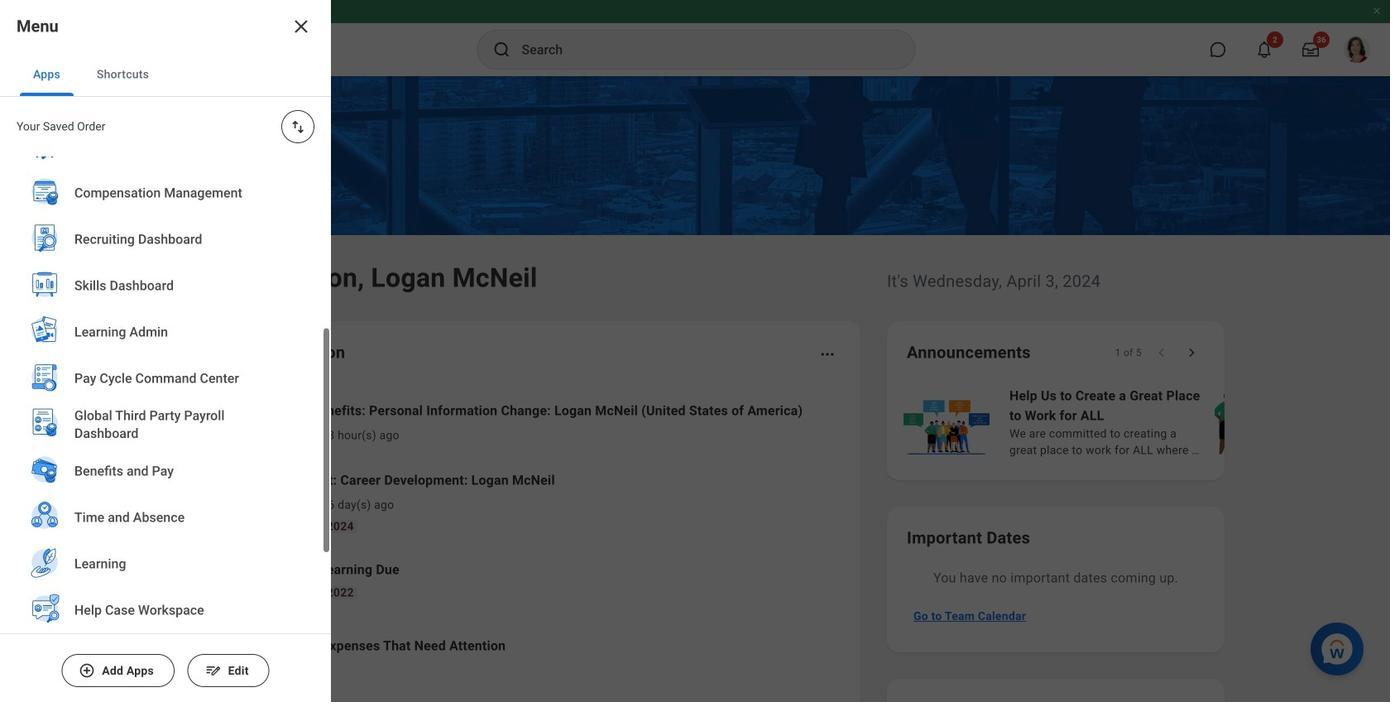 Task type: vqa. For each thing, say whether or not it's contained in the screenshot.
chevron down image
no



Task type: locate. For each thing, give the bounding box(es) containing it.
plus circle image
[[79, 662, 95, 679]]

list
[[901, 384, 1391, 460], [185, 387, 841, 679]]

inbox large image
[[1303, 41, 1320, 58]]

dashboard expenses image
[[209, 633, 234, 658]]

search image
[[492, 40, 512, 60]]

tab list
[[0, 53, 331, 97]]

status
[[1116, 346, 1143, 359]]

main content
[[0, 76, 1391, 702]]

banner
[[0, 0, 1391, 76]]

close environment banner image
[[1373, 6, 1383, 16]]

notifications large image
[[1257, 41, 1273, 58]]

profile logan mcneil element
[[1335, 31, 1381, 68]]

0 horizontal spatial list
[[185, 387, 841, 679]]



Task type: describe. For each thing, give the bounding box(es) containing it.
global navigation dialog
[[0, 0, 331, 702]]

chevron right small image
[[1184, 344, 1201, 361]]

text edit image
[[205, 662, 222, 679]]

sort image
[[290, 118, 306, 135]]

x image
[[291, 17, 311, 36]]

chevron left small image
[[1154, 344, 1171, 361]]

1 horizontal spatial list
[[901, 384, 1391, 460]]

inbox image
[[209, 410, 234, 435]]



